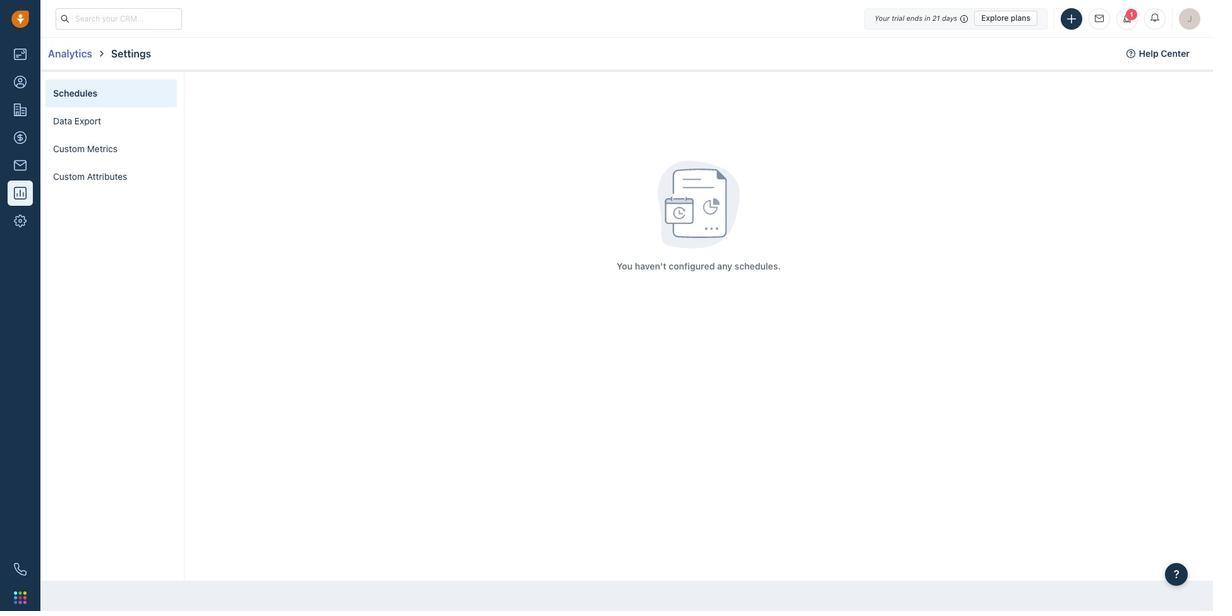 Task type: locate. For each thing, give the bounding box(es) containing it.
days
[[942, 14, 957, 22]]

trial
[[892, 14, 905, 22]]

explore plans
[[981, 13, 1031, 23]]

phone element
[[8, 557, 33, 583]]

21
[[933, 14, 940, 22]]

freshworks switcher image
[[14, 592, 27, 605]]



Task type: vqa. For each thing, say whether or not it's contained in the screenshot.
Your
yes



Task type: describe. For each thing, give the bounding box(es) containing it.
in
[[925, 14, 931, 22]]

1
[[1130, 10, 1134, 18]]

explore plans link
[[975, 11, 1038, 26]]

explore
[[981, 13, 1009, 23]]

your
[[875, 14, 890, 22]]

phone image
[[14, 564, 27, 576]]

1 link
[[1117, 8, 1138, 29]]

plans
[[1011, 13, 1031, 23]]

ends
[[907, 14, 923, 22]]

your trial ends in 21 days
[[875, 14, 957, 22]]

Search your CRM... text field
[[56, 8, 182, 29]]



